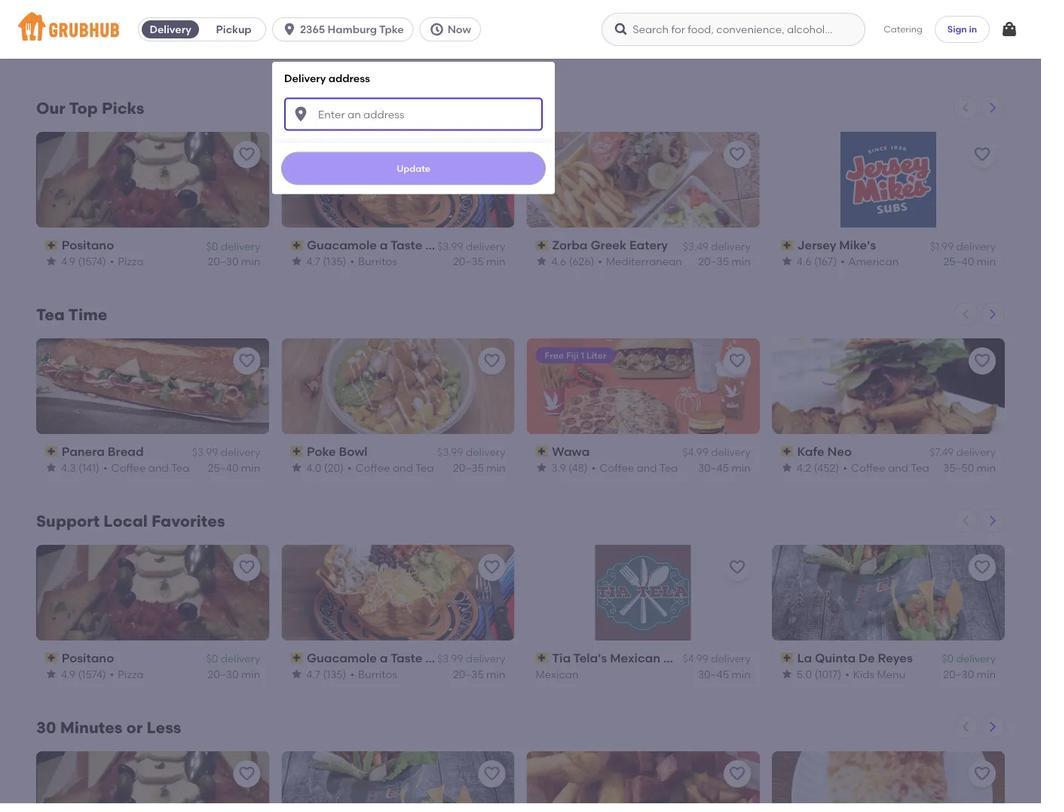 Task type: describe. For each thing, give the bounding box(es) containing it.
• burritos for our top picks
[[350, 255, 397, 268]]

la quinta de reyes
[[797, 651, 913, 666]]

save this restaurant image for positano
[[238, 146, 256, 164]]

$7.49 delivery
[[930, 446, 996, 459]]

kids
[[853, 668, 875, 681]]

coffee for kafe neo
[[851, 461, 886, 474]]

2 caret left icon image from the top
[[960, 308, 972, 320]]

20–30 for our top picks
[[208, 255, 239, 268]]

caret left icon image for picks
[[960, 102, 972, 114]]

2 horizontal spatial svg image
[[1000, 20, 1019, 38]]

30–45 min for tea time
[[698, 461, 751, 474]]

4.2 (452)
[[797, 461, 839, 474]]

tea for wawa
[[659, 461, 678, 474]]

quinta
[[815, 651, 856, 666]]

time
[[68, 305, 107, 324]]

kafe
[[797, 444, 824, 459]]

save this restaurant image for guacamole a taste of mexico in wayne
[[483, 559, 501, 577]]

$3.49 delivery
[[683, 240, 751, 252]]

mediterranean
[[606, 255, 682, 268]]

4.7 (135) for support local favorites
[[306, 668, 346, 681]]

local
[[104, 512, 148, 531]]

25–40 min for panera bread
[[208, 461, 260, 474]]

0 horizontal spatial svg image
[[292, 105, 310, 123]]

liter
[[587, 350, 607, 361]]

25–40 for panera bread
[[208, 461, 239, 474]]

5.0
[[797, 668, 812, 681]]

2365
[[300, 23, 325, 36]]

tia
[[552, 651, 571, 666]]

• burritos for support local favorites
[[350, 668, 397, 681]]

coffee for wawa
[[600, 461, 634, 474]]

$3.49
[[683, 240, 709, 252]]

catering
[[884, 24, 923, 35]]

4.6 for zorba greek eatery
[[552, 255, 566, 268]]

eatery
[[629, 238, 668, 253]]

4.3
[[61, 461, 76, 474]]

hamburg
[[328, 23, 377, 36]]

0 horizontal spatial mexican
[[536, 668, 579, 681]]

a for our top picks
[[380, 238, 388, 253]]

2365 hamburg tpke
[[300, 23, 404, 36]]

address
[[329, 72, 370, 84]]

or
[[126, 718, 143, 737]]

coffee for panera bread
[[111, 461, 146, 474]]

4.0
[[306, 461, 321, 474]]

Enter an address search field
[[284, 98, 543, 131]]

jersey
[[797, 238, 836, 253]]

4.3 (141)
[[61, 461, 99, 474]]

4.0 (20)
[[306, 461, 344, 474]]

$4.99 delivery for tea time
[[683, 446, 751, 459]]

guacamole a taste of mexico in wayne for our top picks
[[307, 238, 540, 253]]

tea for kafe neo
[[911, 461, 929, 474]]

and for kafe neo
[[888, 461, 908, 474]]

caret left icon image for or
[[960, 721, 972, 733]]

mexico for our top picks
[[440, 238, 483, 253]]

minutes
[[60, 718, 123, 737]]

25–40 for jersey mike's
[[944, 255, 974, 268]]

20–35 for our top picks
[[453, 255, 484, 268]]

20–35 min for support local favorites
[[453, 668, 506, 681]]

support local favorites
[[36, 512, 225, 531]]

30–45 for support local favorites
[[698, 668, 729, 681]]

now button
[[420, 17, 487, 41]]

(626)
[[569, 255, 594, 268]]

4.6 for jersey mike's
[[797, 255, 812, 268]]

burritos for picks
[[358, 255, 397, 268]]

(135) for our top picks
[[323, 255, 346, 268]]

20–35 min for tea time
[[453, 461, 506, 474]]

$3.99 delivery for our top picks
[[437, 240, 506, 252]]

(1574) for local
[[78, 668, 106, 681]]

$4.99 for tea time
[[683, 446, 709, 459]]

top
[[69, 99, 98, 118]]

svg image inside now button
[[429, 22, 445, 37]]

save this restaurant image for kafe neo
[[973, 352, 991, 370]]

guacamole a taste of mexico in wayne for support local favorites
[[307, 651, 540, 666]]

(141)
[[78, 461, 99, 474]]

sign
[[948, 24, 967, 35]]

35–50
[[943, 461, 974, 474]]

• coffee and tea for panera bread
[[103, 461, 190, 474]]

$7.49
[[930, 446, 954, 459]]

panera
[[62, 444, 105, 459]]

poke
[[307, 444, 336, 459]]

30 minutes or less
[[36, 718, 181, 737]]

(452)
[[814, 461, 839, 474]]

svg image inside 2365 hamburg tpke button
[[282, 22, 297, 37]]

catering button
[[873, 12, 933, 47]]

jersey mike's
[[797, 238, 876, 253]]

in inside 'sign in' button
[[969, 24, 977, 35]]

• coffee and tea for poke bowl
[[348, 461, 434, 474]]

free fiji 1 liter
[[545, 350, 607, 361]]

sign in button
[[935, 16, 990, 43]]

$1.99 delivery
[[930, 240, 996, 252]]

of for picks
[[425, 238, 437, 253]]

30–45 for tea time
[[698, 461, 729, 474]]

(167)
[[814, 255, 837, 268]]

$3.99 delivery for tea time
[[437, 446, 506, 459]]

4.2
[[797, 461, 811, 474]]

in for our top picks
[[486, 238, 496, 253]]

1 horizontal spatial svg image
[[614, 22, 629, 37]]

main navigation navigation
[[0, 0, 1041, 804]]

$4.99 for support local favorites
[[683, 653, 709, 665]]

30–45 min for support local favorites
[[698, 668, 751, 681]]

and for poke bowl
[[393, 461, 413, 474]]

now
[[448, 23, 471, 36]]

and for panera bread
[[148, 461, 169, 474]]

3.9 (48)
[[552, 461, 588, 474]]

$3.99 for support local favorites
[[437, 653, 463, 665]]

panera bread
[[62, 444, 144, 459]]

free
[[545, 350, 564, 361]]

caret right icon image for favorites
[[987, 515, 999, 527]]

our
[[36, 99, 65, 118]]

tela's
[[573, 651, 607, 666]]

fiji
[[566, 350, 579, 361]]

(48)
[[568, 461, 588, 474]]



Task type: locate. For each thing, give the bounding box(es) containing it.
tia tela's mexican grill logo image
[[595, 545, 691, 641]]

• pizza for favorites
[[110, 668, 144, 681]]

2 guacamole a taste of mexico in wayne from the top
[[307, 651, 540, 666]]

2 4.7 from the top
[[306, 668, 320, 681]]

1 vertical spatial a
[[380, 651, 388, 666]]

1 vertical spatial 4.9
[[61, 668, 75, 681]]

0 vertical spatial 30–45
[[698, 461, 729, 474]]

4.6 down "jersey"
[[797, 255, 812, 268]]

2 burritos from the top
[[358, 668, 397, 681]]

tea time
[[36, 305, 107, 324]]

reyes
[[878, 651, 913, 666]]

1 30–45 from the top
[[698, 461, 729, 474]]

wayne left zorba
[[499, 238, 540, 253]]

1 vertical spatial 30–45 min
[[698, 668, 751, 681]]

caret right icon image
[[987, 102, 999, 114], [987, 308, 999, 320], [987, 515, 999, 527], [987, 721, 999, 733]]

$1.99
[[930, 240, 954, 252]]

delivery left 'pickup' button
[[150, 23, 191, 36]]

and right '(20)'
[[393, 461, 413, 474]]

bowl
[[339, 444, 368, 459]]

4.9 (1574) up minutes
[[61, 668, 106, 681]]

• mediterranean
[[598, 255, 682, 268]]

1 vertical spatial 25–40
[[208, 461, 239, 474]]

poke bowl
[[307, 444, 368, 459]]

tia tela's mexican grill
[[552, 651, 688, 666]]

4 caret right icon image from the top
[[987, 721, 999, 733]]

$0 delivery for picks
[[206, 240, 260, 252]]

1 mexico from the top
[[440, 238, 483, 253]]

$3.99 for our top picks
[[437, 240, 463, 252]]

1
[[581, 350, 584, 361]]

25–40 min up favorites
[[208, 461, 260, 474]]

svg image left now
[[429, 22, 445, 37]]

taste for our top picks
[[391, 238, 423, 253]]

2 4.6 from the left
[[797, 255, 812, 268]]

4.7 for our top picks
[[306, 255, 320, 268]]

1 vertical spatial guacamole a taste of mexico in wayne
[[307, 651, 540, 666]]

3 caret left icon image from the top
[[960, 515, 972, 527]]

0 vertical spatial positano
[[62, 238, 114, 253]]

2 $4.99 from the top
[[683, 653, 709, 665]]

save this restaurant image for la quinta de reyes
[[973, 559, 991, 577]]

20–30 min for our top picks
[[208, 255, 260, 268]]

1 taste from the top
[[391, 238, 423, 253]]

• pizza for picks
[[110, 255, 144, 268]]

positano
[[62, 238, 114, 253], [62, 651, 114, 666]]

positano right subscription pass icon
[[62, 651, 114, 666]]

delivery address
[[284, 72, 370, 84]]

0 vertical spatial 30–45 min
[[698, 461, 751, 474]]

4 coffee from the left
[[851, 461, 886, 474]]

1 4.7 (135) from the top
[[306, 255, 346, 268]]

• kids menu
[[845, 668, 906, 681]]

$3.99 for tea time
[[437, 446, 463, 459]]

30
[[36, 718, 56, 737]]

save this restaurant image
[[483, 146, 501, 164], [728, 146, 746, 164], [973, 146, 991, 164], [238, 352, 256, 370], [483, 352, 501, 370], [728, 352, 746, 370], [238, 559, 256, 577], [728, 559, 746, 577], [238, 765, 256, 783], [728, 765, 746, 783], [973, 765, 991, 783]]

coffee for poke bowl
[[356, 461, 390, 474]]

a for support local favorites
[[380, 651, 388, 666]]

2 • pizza from the top
[[110, 668, 144, 681]]

svg image down delivery address
[[292, 105, 310, 123]]

0 vertical spatial taste
[[391, 238, 423, 253]]

1 30–45 min from the top
[[698, 461, 751, 474]]

and right (48)
[[637, 461, 657, 474]]

grill
[[663, 651, 688, 666]]

greek
[[591, 238, 627, 253]]

wawa
[[552, 444, 590, 459]]

subscription pass image
[[45, 653, 59, 664]]

0 horizontal spatial 25–40 min
[[208, 461, 260, 474]]

1 vertical spatial $4.99 delivery
[[683, 653, 751, 665]]

2 and from the left
[[393, 461, 413, 474]]

taste for support local favorites
[[391, 651, 423, 666]]

2365 hamburg tpke button
[[272, 17, 420, 41]]

1 • coffee and tea from the left
[[103, 461, 190, 474]]

1 vertical spatial of
[[425, 651, 437, 666]]

(1574)
[[78, 255, 106, 268], [78, 668, 106, 681]]

0 vertical spatial • burritos
[[350, 255, 397, 268]]

2 4.9 (1574) from the top
[[61, 668, 106, 681]]

1 caret right icon image from the top
[[987, 102, 999, 114]]

(1574) for top
[[78, 255, 106, 268]]

1 vertical spatial wayne
[[499, 651, 540, 666]]

4.6 (626)
[[552, 255, 594, 268]]

mexico for support local favorites
[[440, 651, 483, 666]]

(135)
[[323, 255, 346, 268], [323, 668, 346, 681]]

0 vertical spatial wayne
[[499, 238, 540, 253]]

menu
[[877, 668, 906, 681]]

2 • burritos from the top
[[350, 668, 397, 681]]

positano for local
[[62, 651, 114, 666]]

$3.99 delivery for support local favorites
[[437, 653, 506, 665]]

3.9
[[552, 461, 566, 474]]

1 4.6 from the left
[[552, 255, 566, 268]]

0 vertical spatial 4.9 (1574)
[[61, 255, 106, 268]]

wayne for support local favorites
[[499, 651, 540, 666]]

pizza for favorites
[[118, 668, 144, 681]]

1 vertical spatial mexico
[[440, 651, 483, 666]]

(1574) up time
[[78, 255, 106, 268]]

3 and from the left
[[637, 461, 657, 474]]

neo
[[827, 444, 852, 459]]

1 • pizza from the top
[[110, 255, 144, 268]]

2 taste from the top
[[391, 651, 423, 666]]

2 (1574) from the top
[[78, 668, 106, 681]]

1 (1574) from the top
[[78, 255, 106, 268]]

(135) for support local favorites
[[323, 668, 346, 681]]

1 and from the left
[[148, 461, 169, 474]]

2 positano from the top
[[62, 651, 114, 666]]

4.6 (167)
[[797, 255, 837, 268]]

25–40 min for jersey mike's
[[944, 255, 996, 268]]

1 vertical spatial taste
[[391, 651, 423, 666]]

mexican down tia on the right
[[536, 668, 579, 681]]

guacamole for our top picks
[[307, 238, 377, 253]]

wayne for our top picks
[[499, 238, 540, 253]]

1 of from the top
[[425, 238, 437, 253]]

0 vertical spatial 4.7 (135)
[[306, 255, 346, 268]]

caret right icon image for picks
[[987, 102, 999, 114]]

subscription pass image
[[45, 240, 59, 251], [290, 240, 304, 251], [536, 240, 549, 251], [781, 240, 794, 251], [45, 446, 59, 457], [290, 446, 304, 457], [536, 446, 549, 457], [781, 446, 794, 457], [290, 653, 304, 664], [536, 653, 549, 664], [781, 653, 794, 664]]

35–50 min
[[943, 461, 996, 474]]

caret left icon image
[[960, 102, 972, 114], [960, 308, 972, 320], [960, 515, 972, 527], [960, 721, 972, 733]]

de
[[859, 651, 875, 666]]

• coffee and tea down the bread
[[103, 461, 190, 474]]

1 vertical spatial positano
[[62, 651, 114, 666]]

0 horizontal spatial svg image
[[282, 22, 297, 37]]

20–35 for support local favorites
[[453, 668, 484, 681]]

update button
[[281, 152, 546, 185]]

1 vertical spatial 4.7 (135)
[[306, 668, 346, 681]]

coffee down neo
[[851, 461, 886, 474]]

2 • coffee and tea from the left
[[348, 461, 434, 474]]

1 vertical spatial • pizza
[[110, 668, 144, 681]]

• coffee and tea down neo
[[843, 461, 929, 474]]

1 vertical spatial delivery
[[284, 72, 326, 84]]

caret right icon image for or
[[987, 721, 999, 733]]

$3.99
[[437, 240, 463, 252], [192, 446, 218, 459], [437, 446, 463, 459], [437, 653, 463, 665]]

delivery
[[221, 240, 260, 252], [466, 240, 506, 252], [711, 240, 751, 252], [956, 240, 996, 252], [221, 446, 260, 459], [466, 446, 506, 459], [711, 446, 751, 459], [956, 446, 996, 459], [221, 653, 260, 665], [466, 653, 506, 665], [711, 653, 751, 665], [956, 653, 996, 665]]

our top picks
[[36, 99, 144, 118]]

4.6 down zorba
[[552, 255, 566, 268]]

0 horizontal spatial 25–40
[[208, 461, 239, 474]]

1 a from the top
[[380, 238, 388, 253]]

1 vertical spatial (1574)
[[78, 668, 106, 681]]

guacamole
[[307, 238, 377, 253], [307, 651, 377, 666]]

4 and from the left
[[888, 461, 908, 474]]

(20)
[[324, 461, 344, 474]]

positano for top
[[62, 238, 114, 253]]

4.6
[[552, 255, 566, 268], [797, 255, 812, 268]]

1 horizontal spatial delivery
[[284, 72, 326, 84]]

$4.99
[[683, 446, 709, 459], [683, 653, 709, 665]]

wayne left tia on the right
[[499, 651, 540, 666]]

1 horizontal spatial svg image
[[429, 22, 445, 37]]

pickup
[[216, 23, 252, 36]]

1 horizontal spatial 25–40 min
[[944, 255, 996, 268]]

20–30 min for support local favorites
[[208, 668, 260, 681]]

delivery for delivery address
[[284, 72, 326, 84]]

20–35 for tea time
[[453, 461, 484, 474]]

1 4.9 (1574) from the top
[[61, 255, 106, 268]]

0 vertical spatial guacamole
[[307, 238, 377, 253]]

0 vertical spatial $4.99 delivery
[[683, 446, 751, 459]]

4 • coffee and tea from the left
[[843, 461, 929, 474]]

american
[[849, 255, 899, 268]]

1 4.9 from the top
[[61, 255, 75, 268]]

2 of from the top
[[425, 651, 437, 666]]

• burritos
[[350, 255, 397, 268], [350, 668, 397, 681]]

pizza for picks
[[118, 255, 144, 268]]

2 pizza from the top
[[118, 668, 144, 681]]

3 coffee from the left
[[600, 461, 634, 474]]

1 vertical spatial (135)
[[323, 668, 346, 681]]

update
[[397, 163, 430, 174]]

1 vertical spatial 30–45
[[698, 668, 729, 681]]

1 horizontal spatial 4.6
[[797, 255, 812, 268]]

picks
[[102, 99, 144, 118]]

and
[[148, 461, 169, 474], [393, 461, 413, 474], [637, 461, 657, 474], [888, 461, 908, 474]]

1 caret left icon image from the top
[[960, 102, 972, 114]]

25–40 min down $1.99 delivery
[[944, 255, 996, 268]]

of
[[425, 238, 437, 253], [425, 651, 437, 666]]

1 pizza from the top
[[118, 255, 144, 268]]

0 vertical spatial burritos
[[358, 255, 397, 268]]

2 guacamole from the top
[[307, 651, 377, 666]]

4.9 for our
[[61, 255, 75, 268]]

1 • burritos from the top
[[350, 255, 397, 268]]

0 vertical spatial $4.99
[[683, 446, 709, 459]]

0 vertical spatial • pizza
[[110, 255, 144, 268]]

20–35 min for our top picks
[[453, 255, 506, 268]]

1 vertical spatial 4.7
[[306, 668, 320, 681]]

1 positano from the top
[[62, 238, 114, 253]]

tea for panera bread
[[171, 461, 190, 474]]

la
[[797, 651, 812, 666]]

0 vertical spatial delivery
[[150, 23, 191, 36]]

save this restaurant image
[[238, 146, 256, 164], [973, 352, 991, 370], [483, 559, 501, 577], [973, 559, 991, 577], [483, 765, 501, 783]]

1 vertical spatial burritos
[[358, 668, 397, 681]]

2 30–45 from the top
[[698, 668, 729, 681]]

•
[[110, 255, 114, 268], [350, 255, 354, 268], [598, 255, 602, 268], [841, 255, 845, 268], [103, 461, 107, 474], [348, 461, 352, 474], [592, 461, 596, 474], [843, 461, 847, 474], [110, 668, 114, 681], [350, 668, 354, 681], [845, 668, 850, 681]]

4.7 for support local favorites
[[306, 668, 320, 681]]

delivery for delivery
[[150, 23, 191, 36]]

4.9 (1574) for support
[[61, 668, 106, 681]]

20–30 for support local favorites
[[208, 668, 239, 681]]

• coffee and tea down "bowl"
[[348, 461, 434, 474]]

and up support local favorites
[[148, 461, 169, 474]]

4.9 (1574) up time
[[61, 255, 106, 268]]

2 wayne from the top
[[499, 651, 540, 666]]

1 $4.99 from the top
[[683, 446, 709, 459]]

0 vertical spatial a
[[380, 238, 388, 253]]

1 vertical spatial $4.99
[[683, 653, 709, 665]]

of for favorites
[[425, 651, 437, 666]]

delivery left address
[[284, 72, 326, 84]]

zorba
[[552, 238, 588, 253]]

1 $4.99 delivery from the top
[[683, 446, 751, 459]]

in
[[969, 24, 977, 35], [486, 238, 496, 253], [486, 651, 496, 666]]

mexican left grill
[[610, 651, 660, 666]]

$0 delivery for favorites
[[206, 653, 260, 665]]

0 vertical spatial svg image
[[429, 22, 445, 37]]

• coffee and tea for wawa
[[592, 461, 678, 474]]

$4.99 delivery for support local favorites
[[683, 653, 751, 665]]

1 burritos from the top
[[358, 255, 397, 268]]

4.9 (1574) for our
[[61, 255, 106, 268]]

1 4.7 from the top
[[306, 255, 320, 268]]

4 caret left icon image from the top
[[960, 721, 972, 733]]

2 coffee from the left
[[356, 461, 390, 474]]

• coffee and tea for kafe neo
[[843, 461, 929, 474]]

jersey mike's logo image
[[841, 132, 936, 228]]

tea
[[36, 305, 65, 324], [171, 461, 190, 474], [415, 461, 434, 474], [659, 461, 678, 474], [911, 461, 929, 474]]

2 4.9 from the top
[[61, 668, 75, 681]]

pickup button
[[202, 17, 265, 41]]

1 vertical spatial pizza
[[118, 668, 144, 681]]

0 vertical spatial 25–40
[[944, 255, 974, 268]]

kafe neo
[[797, 444, 852, 459]]

0 vertical spatial of
[[425, 238, 437, 253]]

mike's
[[839, 238, 876, 253]]

5.0 (1017)
[[797, 668, 842, 681]]

bread
[[108, 444, 144, 459]]

0 vertical spatial 25–40 min
[[944, 255, 996, 268]]

2 (135) from the top
[[323, 668, 346, 681]]

1 horizontal spatial mexican
[[610, 651, 660, 666]]

less
[[147, 718, 181, 737]]

0 horizontal spatial 4.6
[[552, 255, 566, 268]]

support
[[36, 512, 100, 531]]

0 vertical spatial guacamole a taste of mexico in wayne
[[307, 238, 540, 253]]

3 caret right icon image from the top
[[987, 515, 999, 527]]

1 horizontal spatial 25–40
[[944, 255, 974, 268]]

1 vertical spatial mexican
[[536, 668, 579, 681]]

1 (135) from the top
[[323, 255, 346, 268]]

tea for poke bowl
[[415, 461, 434, 474]]

0 vertical spatial 4.9
[[61, 255, 75, 268]]

4.9 up tea time
[[61, 255, 75, 268]]

svg image
[[429, 22, 445, 37], [292, 105, 310, 123]]

delivery inside button
[[150, 23, 191, 36]]

1 guacamole from the top
[[307, 238, 377, 253]]

(1017)
[[815, 668, 842, 681]]

$4.99 delivery
[[683, 446, 751, 459], [683, 653, 751, 665]]

$0 for support local favorites
[[206, 653, 218, 665]]

2 30–45 min from the top
[[698, 668, 751, 681]]

save this restaurant button
[[233, 141, 260, 168], [478, 141, 506, 168], [724, 141, 751, 168], [969, 141, 996, 168], [233, 347, 260, 375], [478, 347, 506, 375], [724, 347, 751, 375], [969, 347, 996, 375], [233, 554, 260, 581], [478, 554, 506, 581], [724, 554, 751, 581], [969, 554, 996, 581], [233, 760, 260, 788], [478, 760, 506, 788], [724, 760, 751, 788], [969, 760, 996, 788]]

2 a from the top
[[380, 651, 388, 666]]

a
[[380, 238, 388, 253], [380, 651, 388, 666]]

0 vertical spatial mexican
[[610, 651, 660, 666]]

2 vertical spatial in
[[486, 651, 496, 666]]

$0 delivery
[[206, 240, 260, 252], [206, 653, 260, 665], [942, 653, 996, 665]]

2 4.7 (135) from the top
[[306, 668, 346, 681]]

0 vertical spatial (135)
[[323, 255, 346, 268]]

star icon image
[[45, 255, 57, 267], [290, 255, 303, 267], [536, 255, 548, 267], [781, 255, 793, 267], [45, 462, 57, 474], [290, 462, 303, 474], [536, 462, 548, 474], [781, 462, 793, 474], [45, 668, 57, 680], [290, 668, 303, 680], [781, 668, 793, 680]]

coffee down "bowl"
[[356, 461, 390, 474]]

1 wayne from the top
[[499, 238, 540, 253]]

4.9 up minutes
[[61, 668, 75, 681]]

2 caret right icon image from the top
[[987, 308, 999, 320]]

4.9 for support
[[61, 668, 75, 681]]

1 vertical spatial 25–40 min
[[208, 461, 260, 474]]

coffee right (48)
[[600, 461, 634, 474]]

0 vertical spatial 4.7
[[306, 255, 320, 268]]

1 vertical spatial 4.9 (1574)
[[61, 668, 106, 681]]

1 guacamole a taste of mexico in wayne from the top
[[307, 238, 540, 253]]

wayne
[[499, 238, 540, 253], [499, 651, 540, 666]]

(1574) up minutes
[[78, 668, 106, 681]]

positano up time
[[62, 238, 114, 253]]

1 vertical spatial guacamole
[[307, 651, 377, 666]]

• coffee and tea right (48)
[[592, 461, 678, 474]]

25–40
[[944, 255, 974, 268], [208, 461, 239, 474]]

guacamole for support local favorites
[[307, 651, 377, 666]]

20–35 min
[[453, 255, 506, 268], [698, 255, 751, 268], [453, 461, 506, 474], [453, 668, 506, 681]]

3 • coffee and tea from the left
[[592, 461, 678, 474]]

1 vertical spatial • burritos
[[350, 668, 397, 681]]

0 vertical spatial pizza
[[118, 255, 144, 268]]

burritos for favorites
[[358, 668, 397, 681]]

caret left icon image for favorites
[[960, 515, 972, 527]]

delivery button
[[139, 17, 202, 41]]

25–40 down $1.99 delivery
[[944, 255, 974, 268]]

1 coffee from the left
[[111, 461, 146, 474]]

0 horizontal spatial delivery
[[150, 23, 191, 36]]

0 vertical spatial in
[[969, 24, 977, 35]]

1 vertical spatial in
[[486, 238, 496, 253]]

svg image
[[1000, 20, 1019, 38], [282, 22, 297, 37], [614, 22, 629, 37]]

mexican
[[610, 651, 660, 666], [536, 668, 579, 681]]

4.7 (135) for our top picks
[[306, 255, 346, 268]]

30–45 min
[[698, 461, 751, 474], [698, 668, 751, 681]]

and left 35–50
[[888, 461, 908, 474]]

$0 for our top picks
[[206, 240, 218, 252]]

20–30
[[208, 255, 239, 268], [208, 668, 239, 681], [943, 668, 974, 681]]

favorites
[[151, 512, 225, 531]]

4.9 (1574)
[[61, 255, 106, 268], [61, 668, 106, 681]]

in for support local favorites
[[486, 651, 496, 666]]

zorba greek eatery
[[552, 238, 668, 253]]

sign in
[[948, 24, 977, 35]]

25–40 up favorites
[[208, 461, 239, 474]]

2 mexico from the top
[[440, 651, 483, 666]]

2 $4.99 delivery from the top
[[683, 653, 751, 665]]

4.7
[[306, 255, 320, 268], [306, 668, 320, 681]]

and for wawa
[[637, 461, 657, 474]]

tpke
[[379, 23, 404, 36]]

coffee down the bread
[[111, 461, 146, 474]]

1 vertical spatial svg image
[[292, 105, 310, 123]]

0 vertical spatial mexico
[[440, 238, 483, 253]]

• american
[[841, 255, 899, 268]]

0 vertical spatial (1574)
[[78, 255, 106, 268]]



Task type: vqa. For each thing, say whether or not it's contained in the screenshot.
• Pizza associated with Favorites
yes



